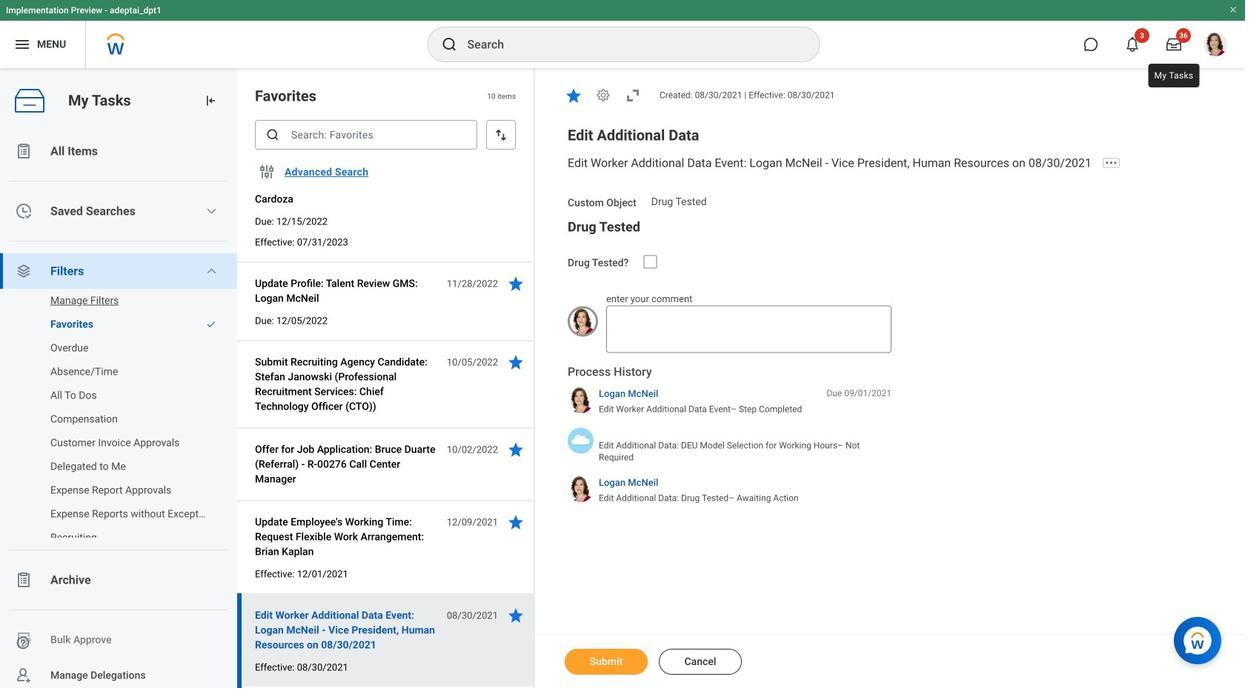 Task type: describe. For each thing, give the bounding box(es) containing it.
chevron down image for the clock check image
[[206, 205, 217, 217]]

profile logan mcneil image
[[1204, 33, 1228, 59]]

2 star image from the top
[[507, 514, 525, 531]]

search image
[[441, 36, 458, 53]]

user plus image
[[15, 667, 33, 685]]

1 list from the top
[[0, 133, 237, 689]]

Search: Favorites text field
[[255, 120, 477, 150]]

inbox large image
[[1167, 37, 1182, 52]]

transformation import image
[[203, 93, 218, 108]]

fullscreen image
[[624, 87, 642, 104]]

item list element
[[237, 0, 535, 689]]

edit worker additional data event: logan mcneil - vice president, human resources on 08/30/2021 element
[[568, 156, 1101, 170]]

justify image
[[13, 36, 31, 53]]

question outline image
[[16, 636, 30, 651]]

rename image
[[15, 632, 33, 649]]

close environment banner image
[[1229, 5, 1238, 14]]



Task type: locate. For each thing, give the bounding box(es) containing it.
sort image
[[494, 127, 508, 142]]

1 chevron down image from the top
[[206, 205, 217, 217]]

0 vertical spatial chevron down image
[[206, 205, 217, 217]]

list
[[0, 133, 237, 689], [0, 286, 237, 553]]

2 list from the top
[[0, 286, 237, 553]]

employee's photo (logan mcneil) image
[[568, 306, 598, 337]]

clipboard image
[[15, 142, 33, 160], [15, 572, 33, 589]]

gear image
[[596, 88, 611, 103]]

process history region
[[568, 364, 892, 510]]

1 clipboard image from the top
[[15, 142, 33, 160]]

2 clipboard image from the top
[[15, 572, 33, 589]]

configure image
[[258, 163, 276, 181]]

1 vertical spatial star image
[[507, 514, 525, 531]]

1 vertical spatial clipboard image
[[15, 572, 33, 589]]

banner
[[0, 0, 1245, 68]]

notifications large image
[[1125, 37, 1140, 52]]

star image
[[507, 441, 525, 459], [507, 514, 525, 531]]

1 star image from the top
[[507, 441, 525, 459]]

search image
[[265, 127, 280, 142]]

clock check image
[[15, 202, 33, 220]]

0 vertical spatial clipboard image
[[15, 142, 33, 160]]

drug tested element
[[651, 197, 707, 207]]

clipboard image up rename icon
[[15, 572, 33, 589]]

2 chevron down image from the top
[[206, 265, 217, 277]]

None text field
[[606, 306, 892, 353]]

chevron down image
[[206, 205, 217, 217], [206, 265, 217, 277]]

Search Workday  search field
[[467, 28, 789, 61]]

check image
[[206, 319, 216, 330]]

group
[[568, 218, 1216, 271]]

perspective image
[[15, 262, 33, 280]]

1 vertical spatial chevron down image
[[206, 265, 217, 277]]

chevron down image for perspective icon at the top
[[206, 265, 217, 277]]

tooltip
[[1146, 61, 1203, 90]]

clipboard image up the clock check image
[[15, 142, 33, 160]]

star image
[[565, 87, 583, 104], [507, 275, 525, 293], [507, 354, 525, 371], [507, 607, 525, 625]]

0 vertical spatial star image
[[507, 441, 525, 459]]



Task type: vqa. For each thing, say whether or not it's contained in the screenshot.
justify icon
yes



